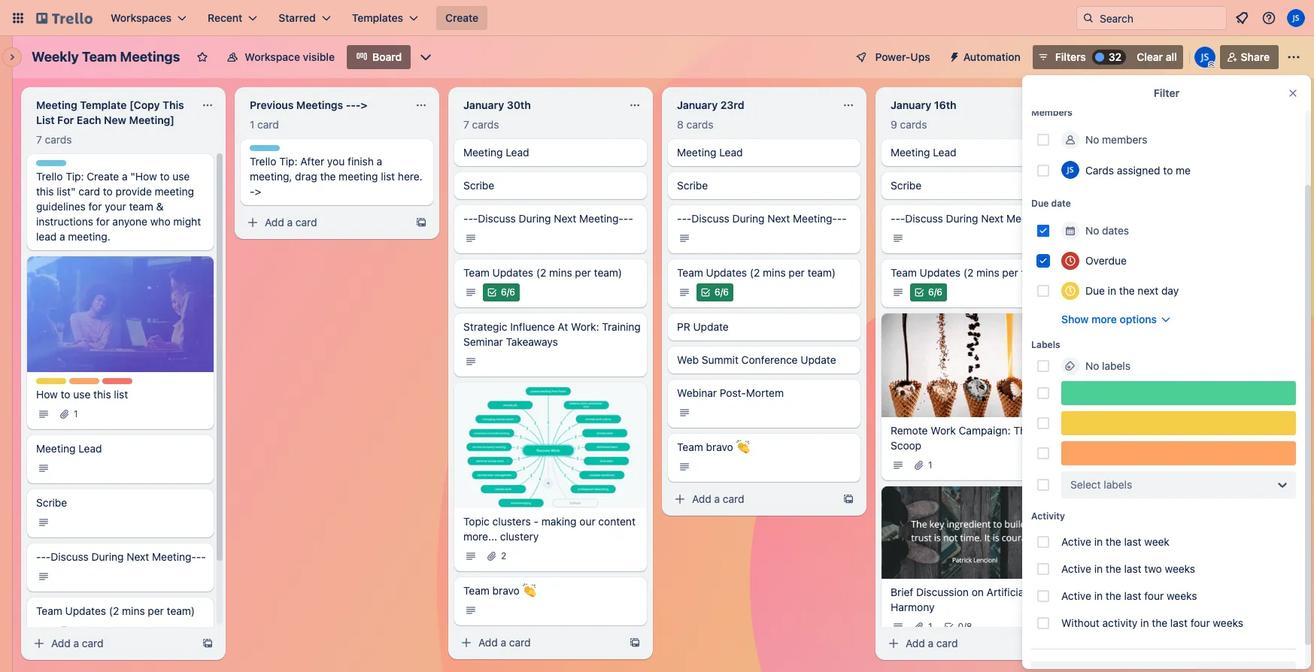 Task type: locate. For each thing, give the bounding box(es) containing it.
active down active in the last week
[[1061, 563, 1091, 575]]

meeting down "january 30th" text box
[[463, 146, 503, 159]]

active down activity
[[1061, 536, 1091, 548]]

topic clusters - making our content more... clustery
[[463, 515, 636, 543]]

during for 8 cards
[[732, 212, 765, 225]]

the up activity
[[1106, 590, 1121, 603]]

the inside trello tip: after you finish a meeting, drag the meeting list here. ->
[[320, 170, 336, 183]]

meeting-
[[579, 212, 623, 225], [793, 212, 837, 225], [1006, 212, 1051, 225], [152, 550, 196, 563]]

---discuss during next meeting--- link
[[454, 205, 647, 253], [668, 205, 861, 253], [882, 205, 1068, 253], [27, 543, 214, 592]]

scribe for 8
[[677, 179, 708, 192]]

weeks for active in the last four weeks
[[1167, 590, 1197, 603]]

1 horizontal spatial due
[[1085, 284, 1105, 297]]

---discuss during next meeting---
[[463, 212, 633, 225], [677, 212, 847, 225], [891, 212, 1060, 225], [36, 550, 206, 563]]

add a card link for meeting lead link associated with 7 cards
[[454, 632, 623, 653]]

list left the here.
[[381, 170, 395, 183]]

for left the your
[[88, 200, 102, 213]]

labels
[[1031, 339, 1060, 351]]

Search field
[[1094, 7, 1226, 29]]

to right "how
[[160, 170, 170, 183]]

1 horizontal spatial create
[[445, 11, 479, 24]]

trello up meeting,
[[250, 155, 276, 168]]

use
[[172, 170, 190, 183], [73, 388, 91, 401]]

meeting down how
[[36, 442, 76, 455]]

assigned
[[1117, 164, 1160, 176]]

January 30th text field
[[454, 93, 620, 117]]

meeting down 'finish' at the top left
[[339, 170, 378, 183]]

0 vertical spatial update
[[693, 320, 729, 333]]

0 horizontal spatial team bravo 👏 link
[[454, 577, 647, 626]]

pr
[[677, 320, 690, 333]]

1 vertical spatial active
[[1061, 563, 1091, 575]]

7 cards
[[463, 118, 499, 131], [36, 133, 72, 146]]

1 horizontal spatial tip:
[[279, 155, 298, 168]]

add for add a card link corresponding to meeting lead link associated with 7 cards
[[478, 636, 498, 649]]

1 vertical spatial trello
[[36, 170, 63, 183]]

cards down "january 30th" text box
[[472, 118, 499, 131]]

1 active from the top
[[1061, 536, 1091, 548]]

use right "how
[[172, 170, 190, 183]]

7 cards up list"
[[36, 133, 72, 146]]

tip: inside trello tip: after you finish a meeting, drag the meeting list here. ->
[[279, 155, 298, 168]]

0 horizontal spatial team bravo 👏
[[463, 584, 536, 597]]

1 vertical spatial four
[[1190, 617, 1210, 630]]

0 horizontal spatial this
[[36, 185, 54, 198]]

content
[[598, 515, 636, 528]]

without
[[1061, 617, 1100, 630]]

meeting lead for 9 cards
[[891, 146, 956, 159]]

team) for 7 cards
[[594, 266, 622, 279]]

in for active in the last four weeks
[[1094, 590, 1103, 603]]

create button
[[436, 6, 488, 30]]

jacob simon (jacobsimon16) image right the all
[[1194, 47, 1215, 68]]

brief
[[891, 586, 913, 598]]

last down 'active in the last two weeks'
[[1124, 590, 1141, 603]]

(2
[[536, 266, 546, 279], [750, 266, 760, 279], [963, 266, 974, 279], [109, 604, 119, 617]]

0 horizontal spatial 👏
[[522, 584, 536, 597]]

last down active in the last four weeks
[[1170, 617, 1188, 630]]

bravo
[[706, 441, 733, 454], [492, 584, 520, 597]]

mins for 7 cards
[[549, 266, 572, 279]]

active in the last week
[[1061, 536, 1170, 548]]

1 6/6 from the left
[[501, 287, 515, 298]]

0 horizontal spatial 7 cards
[[36, 133, 72, 146]]

1 vertical spatial meeting
[[155, 185, 194, 198]]

meeting- for 7 cards
[[579, 212, 623, 225]]

add a card link
[[241, 212, 409, 233], [668, 489, 836, 510], [454, 632, 623, 653], [27, 633, 196, 654], [882, 633, 1050, 654]]

jacob simon (jacobsimon16) image left cards
[[1061, 161, 1079, 179]]

more...
[[463, 530, 497, 543]]

might
[[173, 215, 201, 228]]

---discuss during next meeting--- link for 8 cards
[[668, 205, 861, 253]]

add a card link for trello tip: after you finish a meeting, drag the meeting list here. -> link
[[241, 212, 409, 233]]

0 horizontal spatial jacob simon (jacobsimon16) image
[[1061, 161, 1079, 179]]

0 horizontal spatial list
[[114, 388, 128, 401]]

remote work campaign: the scoop
[[891, 424, 1032, 452]]

at
[[558, 320, 568, 333]]

2 active from the top
[[1061, 563, 1091, 575]]

2 6/6 from the left
[[715, 287, 729, 298]]

select labels
[[1070, 478, 1132, 491]]

👏
[[736, 441, 750, 454], [522, 584, 536, 597]]

the
[[1014, 424, 1032, 437]]

jacob simon (jacobsimon16) image
[[1287, 9, 1305, 27], [1194, 47, 1215, 68], [1061, 161, 1079, 179]]

0 horizontal spatial create
[[87, 170, 119, 183]]

trello up list"
[[36, 170, 63, 183]]

list
[[1179, 99, 1193, 111], [381, 170, 395, 183], [114, 388, 128, 401]]

0 horizontal spatial bravo
[[492, 584, 520, 597]]

anyone
[[112, 215, 147, 228]]

color: orange, title: none element
[[1061, 442, 1296, 466]]

sm image inside webinar post-mortem link
[[677, 405, 692, 420]]

meeting,
[[250, 170, 292, 183]]

add a card for meeting lead link related to 9 cards add a card link
[[906, 637, 958, 650]]

meeting lead link for 8 cards
[[668, 139, 861, 166]]

activity
[[1102, 617, 1138, 630]]

campaign:
[[959, 424, 1011, 437]]

list right how
[[114, 388, 128, 401]]

team bravo 👏 link down 2
[[454, 577, 647, 626]]

- inside topic clusters - making our content more... clustery
[[534, 515, 539, 528]]

last left week
[[1124, 536, 1141, 548]]

2 vertical spatial weeks
[[1213, 617, 1243, 630]]

use right how
[[73, 388, 91, 401]]

0 horizontal spatial tip:
[[66, 170, 84, 183]]

0 horizontal spatial update
[[693, 320, 729, 333]]

2 vertical spatial no
[[1085, 360, 1099, 372]]

power-ups button
[[845, 45, 939, 69]]

the up 'active in the last two weeks'
[[1106, 536, 1121, 548]]

due in the next day
[[1085, 284, 1179, 297]]

0 vertical spatial meeting
[[339, 170, 378, 183]]

update right pr
[[693, 320, 729, 333]]

labels for no labels
[[1102, 360, 1131, 372]]

the down active in the last week
[[1106, 563, 1121, 575]]

trello for trello tip: create a "how to use this list" card to provide meeting guidelines for your team & instructions for anyone who might lead a meeting.
[[36, 170, 63, 183]]

the left next
[[1119, 284, 1135, 297]]

2 no from the top
[[1085, 224, 1099, 237]]

discuss for 9 cards
[[905, 212, 943, 225]]

bravo down webinar post-mortem
[[706, 441, 733, 454]]

open information menu image
[[1261, 11, 1276, 26]]

meeting down 9 cards
[[891, 146, 930, 159]]

January 16th text field
[[882, 93, 1047, 117]]

create
[[445, 11, 479, 24], [87, 170, 119, 183]]

meeting down 8 cards
[[677, 146, 716, 159]]

more
[[1091, 313, 1117, 326]]

next for 8 cards
[[767, 212, 790, 225]]

meeting.
[[68, 230, 110, 243]]

0 horizontal spatial trello
[[36, 170, 63, 183]]

0 vertical spatial active
[[1061, 536, 1091, 548]]

trello inside trello tip: create a "how to use this list" card to provide meeting guidelines for your team & instructions for anyone who might lead a meeting.
[[36, 170, 63, 183]]

0 vertical spatial team bravo 👏 link
[[668, 434, 861, 482]]

close popover image
[[1287, 87, 1299, 99]]

(2 for 8 cards
[[750, 266, 760, 279]]

due for due date
[[1031, 198, 1049, 209]]

influence
[[510, 320, 555, 333]]

color: yellow, title: none element
[[1061, 411, 1296, 436]]

due up more
[[1085, 284, 1105, 297]]

cards up list"
[[45, 133, 72, 146]]

3 no from the top
[[1085, 360, 1099, 372]]

pr update
[[677, 320, 729, 333]]

1 vertical spatial use
[[73, 388, 91, 401]]

clear all
[[1137, 50, 1177, 63]]

0 vertical spatial four
[[1144, 590, 1164, 603]]

1 vertical spatial due
[[1085, 284, 1105, 297]]

2 horizontal spatial 6/6
[[928, 287, 942, 298]]

0 vertical spatial weeks
[[1165, 563, 1195, 575]]

meeting lead down 9 cards
[[891, 146, 956, 159]]

lead down "january 30th" text box
[[506, 146, 529, 159]]

1 horizontal spatial update
[[801, 354, 836, 366]]

bravo for bottommost team bravo 👏 'link'
[[492, 584, 520, 597]]

1 horizontal spatial four
[[1190, 617, 1210, 630]]

create from template… image for 1 card
[[415, 217, 427, 229]]

team bravo 👏 link down webinar post-mortem link on the bottom right
[[668, 434, 861, 482]]

meeting for 9
[[891, 146, 930, 159]]

due left date at the top right of page
[[1031, 198, 1049, 209]]

1 horizontal spatial 7
[[463, 118, 469, 131]]

cards right 9
[[900, 118, 927, 131]]

0 vertical spatial no
[[1085, 133, 1099, 146]]

1 vertical spatial list
[[381, 170, 395, 183]]

lead down january 16th text field
[[933, 146, 956, 159]]

team) for 8 cards
[[808, 266, 836, 279]]

1 horizontal spatial 7 cards
[[463, 118, 499, 131]]

team bravo 👏 link
[[668, 434, 861, 482], [454, 577, 647, 626]]

to left me
[[1163, 164, 1173, 176]]

1 horizontal spatial trello
[[250, 155, 276, 168]]

meeting lead down how to use this list
[[36, 442, 102, 455]]

1 horizontal spatial use
[[172, 170, 190, 183]]

0 vertical spatial use
[[172, 170, 190, 183]]

ups
[[910, 50, 930, 63]]

no members
[[1085, 133, 1148, 146]]

add a card for add a card link corresponding to meeting lead link for 8 cards
[[692, 493, 744, 505]]

labels right select
[[1104, 478, 1132, 491]]

1 horizontal spatial meeting
[[339, 170, 378, 183]]

meeting for 7
[[463, 146, 503, 159]]

meeting
[[339, 170, 378, 183], [155, 185, 194, 198]]

team
[[129, 200, 153, 213]]

---discuss during next meeting--- for 7 cards
[[463, 212, 633, 225]]

1 horizontal spatial jacob simon (jacobsimon16) image
[[1194, 47, 1215, 68]]

1 vertical spatial update
[[801, 354, 836, 366]]

another
[[1138, 99, 1176, 111]]

1 up meeting,
[[250, 118, 254, 131]]

create from template… image for 8 cards
[[842, 493, 854, 505]]

scribe link for 8 cards
[[668, 172, 861, 199]]

7 up guidelines
[[36, 133, 42, 146]]

no up cards
[[1085, 133, 1099, 146]]

1 vertical spatial team bravo 👏
[[463, 584, 536, 597]]

weeks for active in the last two weeks
[[1165, 563, 1195, 575]]

web summit conference update
[[677, 354, 836, 366]]

1 vertical spatial jacob simon (jacobsimon16) image
[[1194, 47, 1215, 68]]

tip: up meeting,
[[279, 155, 298, 168]]

meeting lead for 7 cards
[[463, 146, 529, 159]]

a inside trello tip: after you finish a meeting, drag the meeting list here. ->
[[377, 155, 382, 168]]

add for add a card link corresponding to trello tip: after you finish a meeting, drag the meeting list here. -> link
[[265, 216, 284, 229]]

6/6 for 9 cards
[[928, 287, 942, 298]]

0 notifications image
[[1233, 9, 1251, 27]]

in right activity
[[1140, 617, 1149, 630]]

1 card
[[250, 118, 279, 131]]

1 horizontal spatial 6/6
[[715, 287, 729, 298]]

meeting lead down 8 cards
[[677, 146, 743, 159]]

customize views image
[[418, 50, 433, 65]]

next
[[554, 212, 576, 225], [767, 212, 790, 225], [981, 212, 1004, 225], [127, 550, 149, 563]]

1 horizontal spatial bravo
[[706, 441, 733, 454]]

you
[[327, 155, 345, 168]]

1 vertical spatial no
[[1085, 224, 1099, 237]]

trello inside trello tip: after you finish a meeting, drag the meeting list here. ->
[[250, 155, 276, 168]]

active in the last two weeks
[[1061, 563, 1195, 575]]

active for active in the last two weeks
[[1061, 563, 1091, 575]]

per for 8 cards
[[789, 266, 805, 279]]

select
[[1070, 478, 1101, 491]]

7 cards down "january 30th" text box
[[463, 118, 499, 131]]

tip:
[[279, 155, 298, 168], [66, 170, 84, 183]]

meeting lead down "january 30th" text box
[[463, 146, 529, 159]]

automation
[[963, 50, 1021, 63]]

create from template… image
[[415, 217, 427, 229], [842, 493, 854, 505], [202, 638, 214, 650], [1056, 638, 1068, 650]]

team bravo 👏 down 2
[[463, 584, 536, 597]]

7 cards for -
[[463, 118, 499, 131]]

cards for january 16th text field
[[900, 118, 927, 131]]

(2 for 7 cards
[[536, 266, 546, 279]]

0 vertical spatial jacob simon (jacobsimon16) image
[[1287, 9, 1305, 27]]

templates button
[[343, 6, 427, 30]]

bravo down 2
[[492, 584, 520, 597]]

in up 'active in the last two weeks'
[[1094, 536, 1103, 548]]

last left two
[[1124, 563, 1141, 575]]

add for meeting lead link related to 9 cards add a card link
[[906, 637, 925, 650]]

7 down "january 30th" text box
[[463, 118, 469, 131]]

for down the your
[[96, 215, 110, 228]]

sm image
[[245, 215, 260, 230], [463, 285, 478, 300], [484, 285, 499, 300], [891, 285, 906, 300], [463, 354, 478, 369], [677, 405, 692, 420], [57, 407, 72, 422], [36, 461, 51, 476], [36, 515, 51, 530], [463, 549, 478, 564], [484, 549, 499, 564], [36, 569, 51, 584], [891, 619, 906, 634], [941, 619, 956, 634], [36, 623, 51, 638], [32, 636, 47, 651]]

0 horizontal spatial 6/6
[[501, 287, 515, 298]]

2 horizontal spatial list
[[1179, 99, 1193, 111]]

next for 7 cards
[[554, 212, 576, 225]]

recent button
[[199, 6, 266, 30]]

0 vertical spatial bravo
[[706, 441, 733, 454]]

this right how
[[93, 388, 111, 401]]

star or unstar board image
[[197, 51, 209, 63]]

due for due in the next day
[[1085, 284, 1105, 297]]

tip: up list"
[[66, 170, 84, 183]]

the for active in the last week
[[1106, 536, 1121, 548]]

meeting for 8
[[677, 146, 716, 159]]

1 vertical spatial this
[[93, 388, 111, 401]]

create inside button
[[445, 11, 479, 24]]

0 vertical spatial 👏
[[736, 441, 750, 454]]

webinar
[[677, 387, 717, 399]]

due
[[1031, 198, 1049, 209], [1085, 284, 1105, 297]]

use inside trello tip: create a "how to use this list" card to provide meeting guidelines for your team & instructions for anyone who might lead a meeting.
[[172, 170, 190, 183]]

add a card link for trello tip: create a "how to use this list" card to provide meeting guidelines for your team & instructions for anyone who might lead a meeting. link
[[27, 633, 196, 654]]

tip: for after
[[279, 155, 298, 168]]

0 vertical spatial tip:
[[279, 155, 298, 168]]

sm image
[[942, 45, 963, 66], [463, 231, 478, 246], [677, 231, 692, 246], [891, 231, 906, 246], [677, 285, 692, 300], [698, 285, 713, 300], [912, 285, 927, 300], [36, 407, 51, 422], [891, 458, 906, 473], [912, 458, 927, 473], [677, 460, 692, 475], [672, 492, 687, 507], [463, 603, 478, 618], [912, 619, 927, 634], [57, 623, 72, 638], [459, 635, 474, 650], [886, 636, 901, 651]]

1 vertical spatial bravo
[[492, 584, 520, 597]]

add a card link for meeting lead link related to 9 cards
[[882, 633, 1050, 654]]

👏 for bottommost team bravo 👏 'link'
[[522, 584, 536, 597]]

3 6/6 from the left
[[928, 287, 942, 298]]

no for no dates
[[1085, 224, 1099, 237]]

active up without
[[1061, 590, 1091, 603]]

no left dates
[[1085, 224, 1099, 237]]

meeting lead link for 7 cards
[[454, 139, 647, 166]]

-
[[250, 185, 255, 198], [463, 212, 468, 225], [468, 212, 473, 225], [473, 212, 478, 225], [623, 212, 628, 225], [628, 212, 633, 225], [677, 212, 682, 225], [682, 212, 687, 225], [687, 212, 692, 225], [837, 212, 842, 225], [842, 212, 847, 225], [891, 212, 895, 225], [895, 212, 900, 225], [900, 212, 905, 225], [1051, 212, 1056, 225], [1056, 212, 1060, 225], [534, 515, 539, 528], [36, 550, 41, 563], [41, 550, 46, 563], [46, 550, 51, 563], [196, 550, 201, 563], [201, 550, 206, 563]]

in for active in the last week
[[1094, 536, 1103, 548]]

team bravo 👏 down webinar
[[677, 441, 750, 454]]

1 vertical spatial 7 cards
[[36, 133, 72, 146]]

1 vertical spatial 7
[[36, 133, 42, 146]]

1 vertical spatial weeks
[[1167, 590, 1197, 603]]

jacob simon (jacobsimon16) image right open information menu icon
[[1287, 9, 1305, 27]]

the for due in the next day
[[1119, 284, 1135, 297]]

after
[[300, 155, 324, 168]]

team updates (2 mins per team)
[[463, 266, 622, 279], [677, 266, 836, 279], [891, 266, 1049, 279], [36, 604, 195, 617]]

0 vertical spatial due
[[1031, 198, 1049, 209]]

0 vertical spatial trello
[[250, 155, 276, 168]]

list right the another at the right top
[[1179, 99, 1193, 111]]

👏 down webinar post-mortem link on the bottom right
[[736, 441, 750, 454]]

lead down january 23rd text field
[[719, 146, 743, 159]]

0 vertical spatial team bravo 👏
[[677, 441, 750, 454]]

1 horizontal spatial team bravo 👏
[[677, 441, 750, 454]]

webinar post-mortem
[[677, 387, 784, 399]]

sm image inside strategic influence at work: training seminar takeaways link
[[463, 354, 478, 369]]

0 vertical spatial labels
[[1102, 360, 1131, 372]]

me
[[1176, 164, 1191, 176]]

card for meeting lead link for 8 cards
[[723, 493, 744, 505]]

1 horizontal spatial list
[[381, 170, 395, 183]]

no down more
[[1085, 360, 1099, 372]]

tip: inside trello tip: create a "how to use this list" card to provide meeting guidelines for your team & instructions for anyone who might lead a meeting.
[[66, 170, 84, 183]]

weekly
[[32, 49, 79, 65]]

0 horizontal spatial due
[[1031, 198, 1049, 209]]

this left list"
[[36, 185, 54, 198]]

2 horizontal spatial jacob simon (jacobsimon16) image
[[1287, 9, 1305, 27]]

discuss for 8 cards
[[692, 212, 729, 225]]

labels down show more options button
[[1102, 360, 1131, 372]]

in down active in the last week
[[1094, 563, 1103, 575]]

2 vertical spatial list
[[114, 388, 128, 401]]

👏 down clustery
[[522, 584, 536, 597]]

0 vertical spatial 7
[[463, 118, 469, 131]]

guidelines
[[36, 200, 86, 213]]

1 vertical spatial 👏
[[522, 584, 536, 597]]

the for active in the last four weeks
[[1106, 590, 1121, 603]]

web summit conference update link
[[668, 347, 861, 374]]

updates for 8 cards
[[706, 266, 747, 279]]

meeting up &
[[155, 185, 194, 198]]

1 no from the top
[[1085, 133, 1099, 146]]

---discuss during next meeting--- for 9 cards
[[891, 212, 1060, 225]]

in up show more options
[[1108, 284, 1116, 297]]

card
[[257, 118, 279, 131], [78, 185, 100, 198], [296, 216, 317, 229], [723, 493, 744, 505], [509, 636, 531, 649], [82, 637, 104, 650], [936, 637, 958, 650]]

update
[[693, 320, 729, 333], [801, 354, 836, 366]]

1 down work
[[928, 460, 932, 471]]

the down you
[[320, 170, 336, 183]]

1 vertical spatial labels
[[1104, 478, 1132, 491]]

0 horizontal spatial meeting
[[155, 185, 194, 198]]

cards for "january 30th" text box
[[472, 118, 499, 131]]

cards right 8
[[686, 118, 713, 131]]

0 vertical spatial this
[[36, 185, 54, 198]]

0 vertical spatial create
[[445, 11, 479, 24]]

0 horizontal spatial 7
[[36, 133, 42, 146]]

1 down harmony
[[928, 621, 932, 632]]

1
[[250, 118, 254, 131], [74, 408, 78, 419], [928, 460, 932, 471], [928, 621, 932, 632]]

1 horizontal spatial 👏
[[736, 441, 750, 454]]

lead for 7 cards
[[506, 146, 529, 159]]

1 vertical spatial tip:
[[66, 170, 84, 183]]

0 vertical spatial 7 cards
[[463, 118, 499, 131]]

7 for -
[[463, 118, 469, 131]]

update right 'conference'
[[801, 354, 836, 366]]

3 active from the top
[[1061, 590, 1091, 603]]

in up without
[[1094, 590, 1103, 603]]

scribe link for 9 cards
[[882, 172, 1068, 199]]

to
[[1163, 164, 1173, 176], [160, 170, 170, 183], [103, 185, 113, 198], [61, 388, 70, 401]]

meeting
[[463, 146, 503, 159], [677, 146, 716, 159], [891, 146, 930, 159], [36, 442, 76, 455]]

2 vertical spatial active
[[1061, 590, 1091, 603]]

discuss for 7 cards
[[478, 212, 516, 225]]

your
[[105, 200, 126, 213]]

add a card for add a card link corresponding to trello tip: after you finish a meeting, drag the meeting list here. -> link
[[265, 216, 317, 229]]

1 vertical spatial create
[[87, 170, 119, 183]]

topic
[[463, 515, 490, 528]]



Task type: vqa. For each thing, say whether or not it's contained in the screenshot.
"Only board members can see and edit this board." icon associated with 2nd Greg Robinson (gregrobinson96) icon from the bottom
no



Task type: describe. For each thing, give the bounding box(es) containing it.
next for 9 cards
[[981, 212, 1004, 225]]

drag
[[295, 170, 317, 183]]

1 horizontal spatial team bravo 👏 link
[[668, 434, 861, 482]]

who
[[150, 215, 170, 228]]

team updates (2 mins per team) for 9 cards
[[891, 266, 1049, 279]]

trello tip: create a "how to use this list" card to provide meeting guidelines for your team & instructions for anyone who might lead a meeting.
[[36, 170, 201, 243]]

the for active in the last two weeks
[[1106, 563, 1121, 575]]

work
[[931, 424, 956, 437]]

7 cards for meeting
[[36, 133, 72, 146]]

per for 9 cards
[[1002, 266, 1018, 279]]

strategic influence at work: training seminar takeaways
[[463, 320, 641, 348]]

lead for 8 cards
[[719, 146, 743, 159]]

7 for meeting
[[36, 133, 42, 146]]

activity
[[1031, 511, 1065, 522]]

updates for 9 cards
[[920, 266, 961, 279]]

back to home image
[[36, 6, 93, 30]]

create from template… image
[[629, 637, 641, 649]]

add a card for add a card link for trello tip: create a "how to use this list" card to provide meeting guidelines for your team & instructions for anyone who might lead a meeting. link
[[51, 637, 104, 650]]

due date
[[1031, 198, 1071, 209]]

our
[[579, 515, 595, 528]]

trello tip: after you finish a meeting, drag the meeting list here. -> link
[[241, 139, 433, 205]]

Board name text field
[[24, 45, 188, 69]]

2 vertical spatial jacob simon (jacobsimon16) image
[[1061, 161, 1079, 179]]

members
[[1031, 107, 1073, 118]]

last for two
[[1124, 563, 1141, 575]]

seminar
[[463, 335, 503, 348]]

scoop
[[891, 439, 921, 452]]

visible
[[303, 50, 335, 63]]

how to use this list
[[36, 388, 128, 401]]

power-
[[875, 50, 910, 63]]

cards
[[1085, 164, 1114, 176]]

meeting lead for 8 cards
[[677, 146, 743, 159]]

show menu image
[[1286, 50, 1301, 65]]

this inside trello tip: create a "how to use this list" card to provide meeting guidelines for your team & instructions for anyone who might lead a meeting.
[[36, 185, 54, 198]]

(2 for 9 cards
[[963, 266, 974, 279]]

overdue
[[1085, 254, 1127, 267]]

to up the your
[[103, 185, 113, 198]]

active for active in the last week
[[1061, 536, 1091, 548]]

6/6 for 8 cards
[[715, 287, 729, 298]]

summit
[[702, 354, 739, 366]]

starred button
[[270, 6, 340, 30]]

no for no labels
[[1085, 360, 1099, 372]]

instructions
[[36, 215, 93, 228]]

on
[[972, 586, 984, 598]]

all
[[1166, 50, 1177, 63]]

&
[[156, 200, 164, 213]]

---discuss during next meeting--- link for 7 cards
[[454, 205, 647, 253]]

scribe for 7
[[463, 179, 494, 192]]

1 horizontal spatial this
[[93, 388, 111, 401]]

harmony
[[891, 601, 935, 613]]

finish
[[348, 155, 374, 168]]

meetings
[[120, 49, 180, 65]]

dates
[[1102, 224, 1129, 237]]

add a card link for meeting lead link for 8 cards
[[668, 489, 836, 510]]

---discuss during next meeting--- link for 9 cards
[[882, 205, 1068, 253]]

add a card for add a card link corresponding to meeting lead link associated with 7 cards
[[478, 636, 531, 649]]

primary element
[[0, 0, 1314, 36]]

add another list link
[[1094, 93, 1286, 117]]

cards for january 23rd text field
[[686, 118, 713, 131]]

the right activity
[[1152, 617, 1167, 630]]

scribe link for 7 cards
[[454, 172, 647, 199]]

Previous Meetings ---> text field
[[241, 93, 406, 117]]

last for four
[[1124, 590, 1141, 603]]

show more options button
[[1061, 312, 1172, 327]]

without activity in the last four weeks
[[1061, 617, 1243, 630]]

starred
[[279, 11, 316, 24]]

webinar post-mortem link
[[668, 380, 861, 428]]

card for meeting lead link related to 9 cards
[[936, 637, 958, 650]]

meeting- for 9 cards
[[1006, 212, 1051, 225]]

work:
[[571, 320, 599, 333]]

card inside trello tip: create a "how to use this list" card to provide meeting guidelines for your team & instructions for anyone who might lead a meeting.
[[78, 185, 100, 198]]

active for active in the last four weeks
[[1061, 590, 1091, 603]]

filters
[[1055, 50, 1086, 63]]

0 horizontal spatial four
[[1144, 590, 1164, 603]]

training
[[602, 320, 641, 333]]

remote
[[891, 424, 928, 437]]

mins for 8 cards
[[763, 266, 786, 279]]

during for 9 cards
[[946, 212, 978, 225]]

6/6 for 7 cards
[[501, 287, 515, 298]]

in for active in the last two weeks
[[1094, 563, 1103, 575]]

create from template… image for 7 cards
[[202, 638, 214, 650]]

per for 7 cards
[[575, 266, 591, 279]]

sm image inside 'automation' button
[[942, 45, 963, 66]]

no for no members
[[1085, 133, 1099, 146]]

clear
[[1137, 50, 1163, 63]]

trello tip: create a "how to use this list" card to provide meeting guidelines for your team & instructions for anyone who might lead a meeting. link
[[27, 154, 214, 250]]

to right how
[[61, 388, 70, 401]]

color: green, title: none element
[[1061, 381, 1296, 405]]

workspace visible button
[[218, 45, 344, 69]]

team) for 9 cards
[[1021, 266, 1049, 279]]

day
[[1161, 284, 1179, 297]]

0 vertical spatial for
[[88, 200, 102, 213]]

add for add a card link corresponding to meeting lead link for 8 cards
[[692, 493, 711, 505]]

in for due in the next day
[[1108, 284, 1116, 297]]

clustery
[[500, 530, 539, 543]]

add for add a card link for trello tip: create a "how to use this list" card to provide meeting guidelines for your team & instructions for anyone who might lead a meeting. link
[[51, 637, 71, 650]]

tip: for create
[[66, 170, 84, 183]]

clear all button
[[1131, 45, 1183, 69]]

lead down how to use this list
[[78, 442, 102, 455]]

meeting- for 8 cards
[[793, 212, 837, 225]]

"how
[[130, 170, 157, 183]]

32
[[1109, 50, 1122, 63]]

brief discussion on artificial harmony
[[891, 586, 1027, 613]]

bravo for rightmost team bravo 👏 'link'
[[706, 441, 733, 454]]

updates for 7 cards
[[492, 266, 533, 279]]

clusters
[[492, 515, 531, 528]]

create from template… image for 9 cards
[[1056, 638, 1068, 650]]

discussion
[[916, 586, 969, 598]]

team updates (2 mins per team) for 8 cards
[[677, 266, 836, 279]]

meeting inside trello tip: after you finish a meeting, drag the meeting list here. ->
[[339, 170, 378, 183]]

last for week
[[1124, 536, 1141, 548]]

share button
[[1220, 45, 1279, 69]]

during for 7 cards
[[519, 212, 551, 225]]

1 vertical spatial for
[[96, 215, 110, 228]]

update inside web summit conference update link
[[801, 354, 836, 366]]

0/8
[[958, 621, 972, 632]]

8 cards
[[677, 118, 713, 131]]

recent
[[208, 11, 242, 24]]

pr update link
[[668, 314, 861, 341]]

👏 for rightmost team bravo 👏 'link'
[[736, 441, 750, 454]]

team updates (2 mins per team) for 7 cards
[[463, 266, 622, 279]]

1 vertical spatial team bravo 👏 link
[[454, 577, 647, 626]]

web
[[677, 354, 699, 366]]

strategic influence at work: training seminar takeaways link
[[454, 314, 647, 377]]

meeting lead link for 9 cards
[[882, 139, 1068, 166]]

meeting inside trello tip: create a "how to use this list" card to provide meeting guidelines for your team & instructions for anyone who might lead a meeting.
[[155, 185, 194, 198]]

team inside board name text box
[[82, 49, 117, 65]]

templates
[[352, 11, 403, 24]]

power-ups
[[875, 50, 930, 63]]

update inside the pr update link
[[693, 320, 729, 333]]

labels for select labels
[[1104, 478, 1132, 491]]

workspace
[[245, 50, 300, 63]]

9
[[891, 118, 897, 131]]

0 vertical spatial list
[[1179, 99, 1193, 111]]

show more options
[[1061, 313, 1157, 326]]

2
[[501, 550, 506, 562]]

0/6
[[74, 625, 88, 636]]

trello for trello tip: after you finish a meeting, drag the meeting list here. ->
[[250, 155, 276, 168]]

week
[[1144, 536, 1170, 548]]

card for trello tip: create a "how to use this list" card to provide meeting guidelines for your team & instructions for anyone who might lead a meeting. link
[[82, 637, 104, 650]]

team bravo 👏 for bottommost team bravo 👏 'link'
[[463, 584, 536, 597]]

conference
[[741, 354, 798, 366]]

strategic
[[463, 320, 507, 333]]

show
[[1061, 313, 1089, 326]]

lead for 9 cards
[[933, 146, 956, 159]]

this member is an admin of this board. image
[[1208, 61, 1215, 68]]

automation button
[[942, 45, 1030, 69]]

team bravo 👏 for rightmost team bravo 👏 'link'
[[677, 441, 750, 454]]

- inside trello tip: after you finish a meeting, drag the meeting list here. ->
[[250, 185, 255, 198]]

two
[[1144, 563, 1162, 575]]

list inside trello tip: after you finish a meeting, drag the meeting list here. ->
[[381, 170, 395, 183]]

making
[[541, 515, 577, 528]]

workspace visible
[[245, 50, 335, 63]]

scribe for 9
[[891, 179, 922, 192]]

---discuss during next meeting--- for 8 cards
[[677, 212, 847, 225]]

January 23rd text field
[[668, 93, 833, 117]]

9 cards
[[891, 118, 927, 131]]

>
[[255, 185, 261, 198]]

artificial
[[987, 586, 1027, 598]]

0 horizontal spatial use
[[73, 388, 91, 401]]

card for trello tip: after you finish a meeting, drag the meeting list here. -> link
[[296, 216, 317, 229]]

post-
[[720, 387, 746, 399]]

Meeting Template [Copy This List For Each New Meeting] text field
[[27, 93, 193, 132]]

cards for meeting template [copy this list for each new meeting] text field
[[45, 133, 72, 146]]

mins for 9 cards
[[976, 266, 999, 279]]

cards assigned to me
[[1085, 164, 1191, 176]]

takeaways
[[506, 335, 558, 348]]

1 down how to use this list
[[74, 408, 78, 419]]

search image
[[1082, 12, 1094, 24]]

create inside trello tip: create a "how to use this list" card to provide meeting guidelines for your team & instructions for anyone who might lead a meeting.
[[87, 170, 119, 183]]



